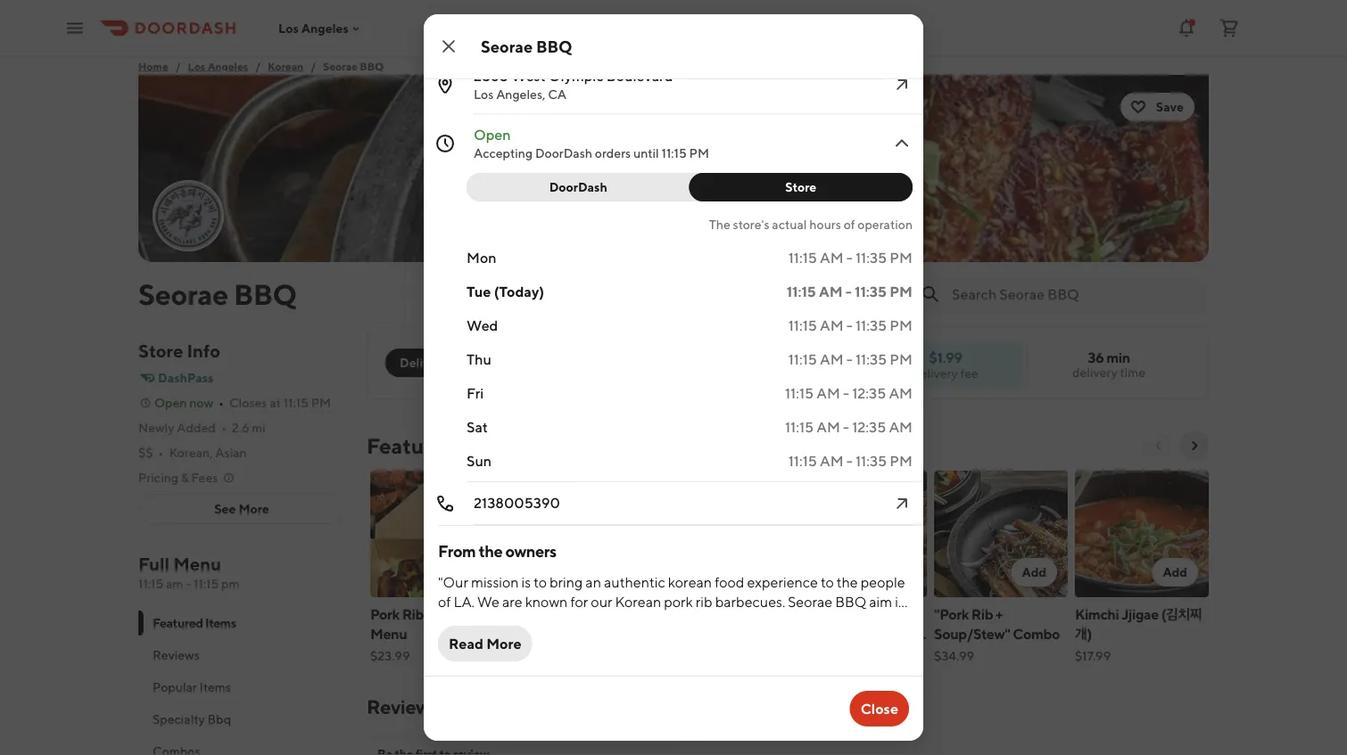 Task type: vqa. For each thing, say whether or not it's contained in the screenshot.
"12:35"
yes



Task type: locate. For each thing, give the bounding box(es) containing it.
2 horizontal spatial pork
[[878, 606, 907, 623]]

los inside 2585 west olympic boulevard los angeles, ca
[[474, 87, 494, 102]]

1 vertical spatial 11:15 am - 12:35 am
[[785, 419, 913, 436]]

delivery
[[1073, 365, 1118, 380], [913, 366, 958, 381]]

pork right 2
[[726, 606, 755, 623]]

add button
[[448, 559, 494, 587], [589, 559, 635, 587], [730, 559, 776, 587], [871, 559, 917, 587], [1012, 559, 1058, 587], [1153, 559, 1199, 587]]

2 11:15 am - 12:35 am from the top
[[785, 419, 913, 436]]

1 add from the left
[[458, 565, 483, 580]]

2 add button from the left
[[589, 559, 635, 587]]

combo
[[652, 626, 699, 643], [1013, 626, 1060, 643]]

1 vertical spatial angeles
[[208, 60, 248, 72]]

the
[[479, 542, 503, 561]]

/
[[176, 60, 181, 72], [255, 60, 261, 72], [311, 60, 316, 72]]

more
[[239, 502, 269, 517], [487, 636, 522, 653]]

featured items
[[367, 433, 516, 459], [153, 616, 236, 631]]

1 vertical spatial korean
[[830, 606, 876, 623]]

korean inside spicy korean pork rib bbq (고추장돼지 갈비)
[[830, 606, 876, 623]]

1 horizontal spatial seorae bbq
[[481, 37, 573, 56]]

1 vertical spatial store
[[138, 341, 183, 362]]

pm
[[221, 577, 240, 592]]

items up "reviews" button
[[205, 616, 236, 631]]

• right now
[[219, 396, 224, 411]]

more inside button
[[487, 636, 522, 653]]

reviews inside button
[[153, 648, 200, 663]]

angeles left korean link
[[208, 60, 248, 72]]

1 vertical spatial doordash
[[549, 180, 608, 195]]

store
[[786, 180, 817, 195], [138, 341, 183, 362]]

featured down am
[[153, 616, 203, 631]]

2 horizontal spatial los
[[474, 87, 494, 102]]

12:35 for fri
[[852, 385, 886, 402]]

seorae down "los angeles" popup button
[[323, 60, 358, 72]]

next button of carousel image
[[1188, 439, 1202, 453]]

add button up (고추장돼지
[[871, 559, 917, 587]]

1 horizontal spatial store
[[786, 180, 817, 195]]

open
[[474, 126, 511, 143], [154, 396, 187, 411]]

more right see
[[239, 502, 269, 517]]

add up the "pork rib + soup/stew" combo $34.99
[[1022, 565, 1047, 580]]

0 vertical spatial reviews
[[153, 648, 200, 663]]

click item image
[[892, 74, 913, 96], [892, 133, 913, 154]]

1 vertical spatial 12:35
[[852, 419, 886, 436]]

los right home
[[188, 60, 205, 72]]

hours
[[810, 217, 842, 232]]

rib left tasting
[[402, 606, 424, 623]]

add button for "pork rib + soup/stew" combo
[[1012, 559, 1058, 587]]

more inside button
[[239, 502, 269, 517]]

los angeles button
[[278, 21, 363, 35]]

open up newly
[[154, 396, 187, 411]]

beef bulgogi bowl (불고기덮밥) image
[[511, 471, 645, 598]]

rib inside the "pork rib + soup/stew" combo $34.99
[[972, 606, 994, 623]]

min
[[1107, 349, 1131, 366]]

1 horizontal spatial /
[[255, 60, 261, 72]]

tue
[[467, 283, 491, 300]]

add button up bowl
[[589, 559, 635, 587]]

11:35 for wed
[[856, 317, 887, 334]]

2 vertical spatial •
[[158, 446, 164, 461]]

&
[[181, 471, 189, 486]]

pork up (고추장돼지
[[878, 606, 907, 623]]

pork up $23.99
[[370, 606, 400, 623]]

0 vertical spatial seorae bbq
[[481, 37, 573, 56]]

11:35
[[856, 249, 887, 266], [855, 283, 887, 300], [856, 317, 887, 334], [856, 351, 887, 368], [856, 453, 887, 470]]

olympic
[[549, 67, 604, 84]]

1 12:35 from the top
[[852, 385, 886, 402]]

0 vertical spatial open
[[474, 126, 511, 143]]

hour options option group
[[467, 173, 913, 202]]

2 add from the left
[[599, 565, 624, 580]]

1 horizontal spatial seorae
[[323, 60, 358, 72]]

•
[[219, 396, 224, 411], [221, 421, 226, 436], [158, 446, 164, 461]]

add button for kimchi jjigae (김치찌 개)
[[1153, 559, 1199, 587]]

seorae bbq
[[481, 37, 573, 56], [138, 278, 297, 311]]

open accepting doordash orders until 11:15 pm
[[474, 126, 710, 161]]

dialog
[[397, 0, 1083, 742]]

5 add from the left
[[1022, 565, 1047, 580]]

5 add button from the left
[[1012, 559, 1058, 587]]

click item image for orders
[[892, 133, 913, 154]]

6 add from the left
[[1163, 565, 1188, 580]]

pm for sun
[[890, 453, 913, 470]]

1 vertical spatial more
[[487, 636, 522, 653]]

0 horizontal spatial seorae bbq
[[138, 278, 297, 311]]

boulevard
[[607, 67, 673, 84]]

/ right korean link
[[311, 60, 316, 72]]

asian
[[215, 446, 247, 461]]

pm for thu
[[890, 351, 913, 368]]

pm inside open accepting doordash orders until 11:15 pm
[[690, 146, 710, 161]]

0 vertical spatial 11:15 am - 12:35 am
[[785, 385, 913, 402]]

open for open now
[[154, 396, 187, 411]]

korean link
[[268, 57, 304, 75]]

rib up 갈비)
[[793, 626, 815, 643]]

0 horizontal spatial featured items
[[153, 616, 236, 631]]

los down 2585
[[474, 87, 494, 102]]

0 vertical spatial items
[[461, 433, 516, 459]]

1 11:15 am - 12:35 am from the top
[[785, 385, 913, 402]]

featured items down am
[[153, 616, 236, 631]]

open inside open accepting doordash orders until 11:15 pm
[[474, 126, 511, 143]]

seorae inside dialog
[[481, 37, 533, 56]]

3 11:35 from the top
[[856, 317, 887, 334]]

featured left sat
[[367, 433, 457, 459]]

spicy korean pork rib bbq (고추장돼지갈비) image
[[793, 471, 927, 598]]

1 vertical spatial los
[[188, 60, 205, 72]]

pm for tue (today)
[[890, 283, 913, 300]]

0 vertical spatial more
[[239, 502, 269, 517]]

1 vertical spatial featured items
[[153, 616, 236, 631]]

specialty bbq
[[153, 713, 231, 727]]

0 horizontal spatial reviews
[[153, 648, 200, 663]]

open up accepting
[[474, 126, 511, 143]]

/ right home link on the left of the page
[[176, 60, 181, 72]]

2 vertical spatial los
[[474, 87, 494, 102]]

2
[[715, 606, 723, 623]]

0 vertical spatial click item image
[[892, 74, 913, 96]]

$$ • korean, asian
[[138, 446, 247, 461]]

doordash inside the doordash button
[[549, 180, 608, 195]]

seorae bbq up west
[[481, 37, 573, 56]]

delivery left fee
[[913, 366, 958, 381]]

-
[[847, 249, 853, 266], [846, 283, 852, 300], [847, 317, 853, 334], [847, 351, 853, 368], [844, 385, 850, 402], [844, 419, 850, 436], [847, 453, 853, 470], [186, 577, 191, 592]]

0 horizontal spatial combo
[[652, 626, 699, 643]]

store inside button
[[786, 180, 817, 195]]

at
[[270, 396, 281, 411]]

add button up (김치찌
[[1153, 559, 1199, 587]]

- for mon
[[847, 249, 853, 266]]

3 pork from the left
[[878, 606, 907, 623]]

"pick
[[652, 606, 685, 623]]

0 horizontal spatial seorae
[[138, 278, 228, 311]]

2 vertical spatial items
[[200, 681, 231, 695]]

0 horizontal spatial /
[[176, 60, 181, 72]]

korean down los angeles
[[268, 60, 304, 72]]

rib"
[[758, 606, 785, 623]]

delivery left time
[[1073, 365, 1118, 380]]

click item image for boulevard
[[892, 74, 913, 96]]

11:15 am - 11:35 pm for mon
[[789, 249, 913, 266]]

add up rib"
[[740, 565, 765, 580]]

store up the store's actual hours of operation
[[786, 180, 817, 195]]

1 pork from the left
[[370, 606, 400, 623]]

0 vertical spatial seorae
[[481, 37, 533, 56]]

los angeles link
[[188, 57, 248, 75]]

1 horizontal spatial menu
[[370, 626, 407, 643]]

menu up am
[[173, 554, 221, 575]]

$1.99 delivery fee
[[913, 349, 979, 381]]

0 horizontal spatial featured
[[153, 616, 203, 631]]

0 vertical spatial featured
[[367, 433, 457, 459]]

1 horizontal spatial open
[[474, 126, 511, 143]]

seorae bbq up "info"
[[138, 278, 297, 311]]

orders
[[595, 146, 631, 161]]

items
[[461, 433, 516, 459], [205, 616, 236, 631], [200, 681, 231, 695]]

open for open accepting doordash orders until 11:15 pm
[[474, 126, 511, 143]]

• closes at 11:15 pm
[[219, 396, 331, 411]]

1 vertical spatial featured
[[153, 616, 203, 631]]

delivery inside 36 min delivery time
[[1073, 365, 1118, 380]]

11:15 am - 11:35 pm for thu
[[789, 351, 913, 368]]

4 add from the left
[[881, 565, 906, 580]]

click item image
[[892, 494, 913, 515]]

1 vertical spatial menu
[[370, 626, 407, 643]]

2 click item image from the top
[[892, 133, 913, 154]]

2 11:35 from the top
[[855, 283, 887, 300]]

0 vertical spatial featured items
[[367, 433, 516, 459]]

• right $$
[[158, 446, 164, 461]]

1 click item image from the top
[[892, 74, 913, 96]]

4 11:35 from the top
[[856, 351, 887, 368]]

reviews up popular
[[153, 648, 200, 663]]

+
[[996, 606, 1003, 623]]

6 add button from the left
[[1153, 559, 1199, 587]]

store for store
[[786, 180, 817, 195]]

featured items heading
[[367, 432, 516, 461]]

0 horizontal spatial more
[[239, 502, 269, 517]]

1 add button from the left
[[448, 559, 494, 587]]

1 horizontal spatial pork
[[726, 606, 755, 623]]

1 horizontal spatial angeles
[[301, 21, 349, 35]]

am for sun
[[820, 453, 844, 470]]

pricing
[[138, 471, 178, 486]]

read more
[[449, 636, 522, 653]]

(today)
[[494, 283, 544, 300]]

seorae up store info on the top
[[138, 278, 228, 311]]

0 vertical spatial los
[[278, 21, 299, 35]]

1 vertical spatial open
[[154, 396, 187, 411]]

thu
[[467, 351, 492, 368]]

more down beef
[[487, 636, 522, 653]]

- for thu
[[847, 351, 853, 368]]

delivery inside $1.99 delivery fee
[[913, 366, 958, 381]]

3 / from the left
[[311, 60, 316, 72]]

rib
[[402, 606, 424, 623], [972, 606, 994, 623], [793, 626, 815, 643]]

11:35 for sun
[[856, 453, 887, 470]]

doordash down open accepting doordash orders until 11:15 pm
[[549, 180, 608, 195]]

am
[[820, 249, 844, 266], [819, 283, 843, 300], [820, 317, 844, 334], [820, 351, 844, 368], [817, 385, 841, 402], [889, 385, 913, 402], [817, 419, 841, 436], [889, 419, 913, 436], [820, 453, 844, 470]]

1 11:35 from the top
[[856, 249, 887, 266]]

5 11:35 from the top
[[856, 453, 887, 470]]

0 vertical spatial korean
[[268, 60, 304, 72]]

1 horizontal spatial delivery
[[1073, 365, 1118, 380]]

0 horizontal spatial pork
[[370, 606, 400, 623]]

1 horizontal spatial combo
[[1013, 626, 1060, 643]]

2 horizontal spatial /
[[311, 60, 316, 72]]

3 add from the left
[[740, 565, 765, 580]]

bbq inside spicy korean pork rib bbq (고추장돼지 갈비)
[[818, 626, 849, 643]]

0 horizontal spatial menu
[[173, 554, 221, 575]]

items up bbq
[[200, 681, 231, 695]]

pm for mon
[[890, 249, 913, 266]]

12:35 for sat
[[852, 419, 886, 436]]

0 horizontal spatial store
[[138, 341, 183, 362]]

kimchi
[[1075, 606, 1120, 623]]

of
[[844, 217, 856, 232]]

owners
[[506, 542, 557, 561]]

- inside full menu 11:15 am - 11:15 pm
[[186, 577, 191, 592]]

0 vertical spatial doordash
[[535, 146, 593, 161]]

Item Search search field
[[952, 285, 1195, 304]]

menu up $23.99
[[370, 626, 407, 643]]

$23.99
[[370, 649, 410, 664]]

• left 2.6
[[221, 421, 226, 436]]

items down fri
[[461, 433, 516, 459]]

combo left 개)
[[1013, 626, 1060, 643]]

1 vertical spatial click item image
[[892, 133, 913, 154]]

seorae bbq image
[[138, 75, 1209, 262], [154, 182, 222, 250]]

1 vertical spatial reviews
[[367, 696, 439, 719]]

featured inside heading
[[367, 433, 457, 459]]

los up korean link
[[278, 21, 299, 35]]

add button up rib"
[[730, 559, 776, 587]]

kimchi jjigae (김치찌개) image
[[1075, 471, 1209, 598]]

close seorae bbq image
[[438, 36, 460, 57]]

add button up the "pork rib + soup/stew" combo $34.99
[[1012, 559, 1058, 587]]

popular
[[153, 681, 197, 695]]

0 vertical spatial store
[[786, 180, 817, 195]]

pm
[[690, 146, 710, 161], [890, 249, 913, 266], [890, 283, 913, 300], [890, 317, 913, 334], [890, 351, 913, 368], [311, 396, 331, 411], [890, 453, 913, 470]]

2 12:35 from the top
[[852, 419, 886, 436]]

map region
[[397, 0, 1083, 176]]

mi
[[252, 421, 266, 436]]

$1.99
[[929, 349, 963, 366]]

angeles up korean link
[[301, 21, 349, 35]]

Pickup radio
[[452, 349, 531, 378]]

items inside 'button'
[[200, 681, 231, 695]]

angeles
[[301, 21, 349, 35], [208, 60, 248, 72]]

combo down "pick
[[652, 626, 699, 643]]

actual
[[772, 217, 807, 232]]

0 horizontal spatial rib
[[402, 606, 424, 623]]

add for kimchi jjigae (김치찌 개)
[[1163, 565, 1188, 580]]

reviews down $23.99
[[367, 696, 439, 719]]

add down from
[[458, 565, 483, 580]]

combo inside the "pork rib + soup/stew" combo $34.99
[[1013, 626, 1060, 643]]

2 horizontal spatial seorae
[[481, 37, 533, 56]]

/ left korean link
[[255, 60, 261, 72]]

1 horizontal spatial rib
[[793, 626, 815, 643]]

doordash up the doordash button
[[535, 146, 593, 161]]

add up bowl
[[599, 565, 624, 580]]

1 horizontal spatial korean
[[830, 606, 876, 623]]

store's
[[733, 217, 770, 232]]

home
[[138, 60, 168, 72]]

rib left '+'
[[972, 606, 994, 623]]

tue (today)
[[467, 283, 544, 300]]

4 add button from the left
[[871, 559, 917, 587]]

add for "pick any 2 pork rib" combo
[[740, 565, 765, 580]]

doordash
[[535, 146, 593, 161], [549, 180, 608, 195]]

2 combo from the left
[[1013, 626, 1060, 643]]

newly added • 2.6 mi
[[138, 421, 266, 436]]

add button up tasting
[[448, 559, 494, 587]]

2 horizontal spatial rib
[[972, 606, 994, 623]]

rib inside pork rib tasting menu $23.99
[[402, 606, 424, 623]]

0 vertical spatial menu
[[173, 554, 221, 575]]

featured items down fri
[[367, 433, 516, 459]]

11:15 am - 12:35 am
[[785, 385, 913, 402], [785, 419, 913, 436]]

menu
[[173, 554, 221, 575], [370, 626, 407, 643]]

previous button of carousel image
[[1152, 439, 1167, 453]]

korean up (고추장돼지
[[830, 606, 876, 623]]

seorae
[[481, 37, 533, 56], [323, 60, 358, 72], [138, 278, 228, 311]]

add button for spicy korean pork rib bbq (고추장돼지 갈비)
[[871, 559, 917, 587]]

0 horizontal spatial delivery
[[913, 366, 958, 381]]

pork inside "pick any 2 pork rib" combo
[[726, 606, 755, 623]]

3 add button from the left
[[730, 559, 776, 587]]

Delivery radio
[[386, 349, 462, 378]]

am for tue (today)
[[819, 283, 843, 300]]

1 horizontal spatial featured
[[367, 433, 457, 459]]

"pork rib + soup/stew" combo $34.99
[[934, 606, 1060, 664]]

fees
[[191, 471, 218, 486]]

add up (김치찌
[[1163, 565, 1188, 580]]

1 horizontal spatial more
[[487, 636, 522, 653]]

11:35 for thu
[[856, 351, 887, 368]]

0 horizontal spatial open
[[154, 396, 187, 411]]

0 vertical spatial •
[[219, 396, 224, 411]]

store for store info
[[138, 341, 183, 362]]

store up 'dashpass'
[[138, 341, 183, 362]]

pickup
[[477, 356, 517, 370]]

add up (고추장돼지
[[881, 565, 906, 580]]

add
[[458, 565, 483, 580], [599, 565, 624, 580], [740, 565, 765, 580], [881, 565, 906, 580], [1022, 565, 1047, 580], [1163, 565, 1188, 580]]

add for pork rib tasting menu
[[458, 565, 483, 580]]

1 combo from the left
[[652, 626, 699, 643]]

- for sun
[[847, 453, 853, 470]]

2 pork from the left
[[726, 606, 755, 623]]

seorae up 2585
[[481, 37, 533, 56]]

pork
[[370, 606, 400, 623], [726, 606, 755, 623], [878, 606, 907, 623]]

save
[[1157, 100, 1184, 114]]

home link
[[138, 57, 168, 75]]

rib for "pork
[[972, 606, 994, 623]]

0 vertical spatial 12:35
[[852, 385, 886, 402]]

home / los angeles / korean / seorae bbq
[[138, 60, 384, 72]]

- for wed
[[847, 317, 853, 334]]

am for sat
[[817, 419, 841, 436]]



Task type: describe. For each thing, give the bounding box(es) containing it.
- for fri
[[844, 385, 850, 402]]

bbq inside dialog
[[536, 37, 573, 56]]

doordash inside open accepting doordash orders until 11:15 pm
[[535, 146, 593, 161]]

"pick any 2 pork rib" combo image
[[652, 471, 786, 598]]

more for read more
[[487, 636, 522, 653]]

newly
[[138, 421, 174, 436]]

1 horizontal spatial los
[[278, 21, 299, 35]]

items inside heading
[[461, 433, 516, 459]]

rib inside spicy korean pork rib bbq (고추장돼지 갈비)
[[793, 626, 815, 643]]

0 vertical spatial angeles
[[301, 21, 349, 35]]

see more
[[214, 502, 269, 517]]

combo inside "pick any 2 pork rib" combo
[[652, 626, 699, 643]]

1 horizontal spatial featured items
[[367, 433, 516, 459]]

0 horizontal spatial angeles
[[208, 60, 248, 72]]

1 vertical spatial seorae bbq
[[138, 278, 297, 311]]

11:35 for tue (today)
[[855, 283, 887, 300]]

rib for pork
[[402, 606, 424, 623]]

pricing & fees
[[138, 471, 218, 486]]

fri
[[467, 385, 484, 402]]

"pick any 2 pork rib" combo
[[652, 606, 785, 643]]

$34.99
[[934, 649, 975, 664]]

operation
[[858, 217, 913, 232]]

2.6
[[232, 421, 249, 436]]

los angeles
[[278, 21, 349, 35]]

1 vertical spatial •
[[221, 421, 226, 436]]

11:15 am - 12:35 am for sat
[[785, 419, 913, 436]]

pricing & fees button
[[138, 469, 236, 487]]

(김치찌
[[1162, 606, 1202, 623]]

dashpass
[[158, 371, 214, 386]]

accepting
[[474, 146, 533, 161]]

"pork
[[934, 606, 969, 623]]

- for sat
[[844, 419, 850, 436]]

mon
[[467, 249, 497, 266]]

pork inside spicy korean pork rib bbq (고추장돼지 갈비)
[[878, 606, 907, 623]]

bbq
[[208, 713, 231, 727]]

(불고기덮밥)
[[511, 626, 581, 643]]

soup/stew"
[[934, 626, 1011, 643]]

36 min delivery time
[[1073, 349, 1146, 380]]

dialog containing seorae bbq
[[397, 0, 1083, 742]]

bulgogi
[[544, 606, 593, 623]]

1 / from the left
[[176, 60, 181, 72]]

pm for wed
[[890, 317, 913, 334]]

from
[[438, 542, 476, 561]]

menu inside full menu 11:15 am - 11:15 pm
[[173, 554, 221, 575]]

11:35 for mon
[[856, 249, 887, 266]]

pork rib tasting menu $23.99
[[370, 606, 472, 664]]

angeles,
[[496, 87, 546, 102]]

$17.99
[[1075, 649, 1111, 664]]

jjigae
[[1122, 606, 1159, 623]]

reviews link
[[367, 696, 439, 719]]

time
[[1120, 365, 1146, 380]]

add for "pork rib + soup/stew" combo
[[1022, 565, 1047, 580]]

popular items
[[153, 681, 231, 695]]

read
[[449, 636, 484, 653]]

specialty bbq button
[[138, 704, 345, 736]]

am for mon
[[820, 249, 844, 266]]

wed
[[467, 317, 498, 334]]

am for fri
[[817, 385, 841, 402]]

read more button
[[438, 627, 532, 662]]

any
[[688, 606, 713, 623]]

open menu image
[[64, 17, 86, 39]]

Store button
[[689, 173, 913, 202]]

beef bulgogi bowl (불고기덮밥) $15.99
[[511, 606, 627, 664]]

am for wed
[[820, 317, 844, 334]]

2 / from the left
[[255, 60, 261, 72]]

2 vertical spatial seorae
[[138, 278, 228, 311]]

delivery
[[400, 356, 448, 370]]

info
[[187, 341, 220, 362]]

kimchi jjigae (김치찌 개) $17.99
[[1075, 606, 1202, 664]]

11:15 am - 11:35 pm for wed
[[789, 317, 913, 334]]

1 horizontal spatial reviews
[[367, 696, 439, 719]]

am for thu
[[820, 351, 844, 368]]

fee
[[961, 366, 979, 381]]

the store's actual hours of operation
[[709, 217, 913, 232]]

DoorDash button
[[467, 173, 701, 202]]

$15.99
[[511, 649, 550, 664]]

see more button
[[139, 495, 345, 524]]

west
[[511, 67, 546, 84]]

full menu 11:15 am - 11:15 pm
[[138, 554, 240, 592]]

see
[[214, 502, 236, 517]]

add button for pork rib tasting menu
[[448, 559, 494, 587]]

add for beef bulgogi bowl (불고기덮밥)
[[599, 565, 624, 580]]

"pork rib + soup/stew" combo image
[[934, 471, 1068, 598]]

added
[[177, 421, 216, 436]]

specialty
[[153, 713, 205, 727]]

the
[[709, 217, 731, 232]]

store info
[[138, 341, 220, 362]]

now
[[189, 396, 213, 411]]

notification bell image
[[1176, 17, 1198, 39]]

11:15 inside open accepting doordash orders until 11:15 pm
[[662, 146, 687, 161]]

0 horizontal spatial korean
[[268, 60, 304, 72]]

menu inside pork rib tasting menu $23.99
[[370, 626, 407, 643]]

sun
[[467, 453, 492, 470]]

more for see more
[[239, 502, 269, 517]]

add for spicy korean pork rib bbq (고추장돼지 갈비)
[[881, 565, 906, 580]]

tasting
[[426, 606, 472, 623]]

close
[[861, 701, 899, 718]]

seorae bbq inside dialog
[[481, 37, 573, 56]]

0 items, open order cart image
[[1219, 17, 1241, 39]]

from the owners
[[438, 542, 557, 561]]

order methods option group
[[386, 349, 531, 378]]

갈비)
[[793, 646, 822, 663]]

powered by google image
[[428, 29, 481, 47]]

1 vertical spatial items
[[205, 616, 236, 631]]

36
[[1088, 349, 1104, 366]]

$$
[[138, 446, 153, 461]]

open now
[[154, 396, 213, 411]]

add button for "pick any 2 pork rib" combo
[[730, 559, 776, 587]]

sat
[[467, 419, 488, 436]]

11:15 am - 12:35 am for fri
[[785, 385, 913, 402]]

save button
[[1121, 93, 1195, 121]]

11:15 am - 11:35 pm for tue (today)
[[787, 283, 913, 300]]

- for tue (today)
[[846, 283, 852, 300]]

개)
[[1075, 626, 1092, 643]]

1 vertical spatial seorae
[[323, 60, 358, 72]]

spicy korean pork rib bbq (고추장돼지 갈비)
[[793, 606, 916, 663]]

0 horizontal spatial los
[[188, 60, 205, 72]]

reviews button
[[138, 640, 345, 672]]

closes
[[229, 396, 267, 411]]

pork inside pork rib tasting menu $23.99
[[370, 606, 400, 623]]

pork rib tasting menu image
[[370, 471, 504, 598]]

(고추장돼지
[[851, 626, 916, 643]]

full
[[138, 554, 170, 575]]

am
[[166, 577, 183, 592]]

11:15 am - 11:35 pm for sun
[[789, 453, 913, 470]]

2585
[[474, 67, 509, 84]]

close button
[[850, 692, 909, 727]]

add button for beef bulgogi bowl (불고기덮밥)
[[589, 559, 635, 587]]



